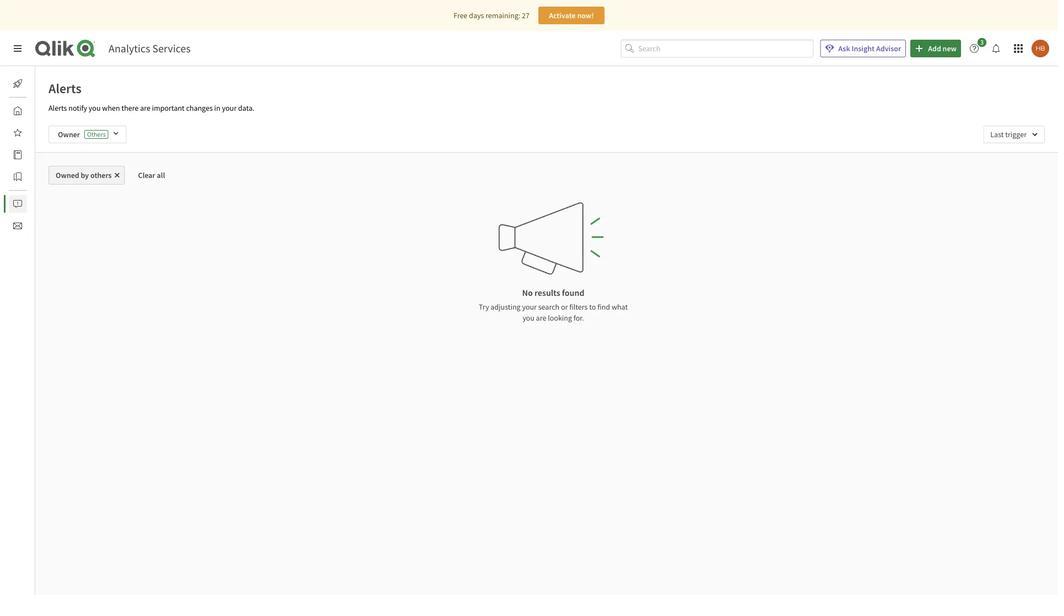 Task type: locate. For each thing, give the bounding box(es) containing it.
Last trigger field
[[984, 126, 1045, 143]]

you inside no results found try adjusting your search or filters to find what you are looking for.
[[523, 313, 535, 323]]

1 vertical spatial your
[[522, 302, 537, 312]]

open sidebar menu image
[[13, 44, 22, 53]]

owned by others
[[56, 170, 112, 180]]

you left the when
[[89, 103, 101, 113]]

owned by others button
[[49, 166, 125, 185]]

ask insight advisor button
[[821, 40, 906, 57]]

0 vertical spatial are
[[140, 103, 150, 113]]

1 vertical spatial alerts
[[49, 103, 67, 113]]

changes
[[186, 103, 213, 113]]

add new button
[[911, 40, 962, 57]]

your right "in"
[[222, 103, 237, 113]]

are right there
[[140, 103, 150, 113]]

favorites image
[[13, 128, 22, 137]]

catalog
[[35, 150, 60, 160]]

0 vertical spatial alerts
[[49, 80, 81, 96]]

your
[[222, 103, 237, 113], [522, 302, 537, 312]]

you down no
[[523, 313, 535, 323]]

1 horizontal spatial your
[[522, 302, 537, 312]]

add new
[[929, 44, 957, 53]]

days
[[469, 10, 484, 20]]

in
[[214, 103, 220, 113]]

0 horizontal spatial you
[[89, 103, 101, 113]]

trigger
[[1006, 130, 1027, 139]]

navigation pane element
[[0, 71, 60, 239]]

alerts left notify
[[49, 103, 67, 113]]

activate now!
[[549, 10, 594, 20]]

2 alerts from the top
[[49, 103, 67, 113]]

found
[[562, 287, 585, 298]]

your inside no results found try adjusting your search or filters to find what you are looking for.
[[522, 302, 537, 312]]

free days remaining: 27
[[454, 10, 530, 20]]

1 horizontal spatial you
[[523, 313, 535, 323]]

1 vertical spatial you
[[523, 313, 535, 323]]

by
[[81, 170, 89, 180]]

to
[[589, 302, 596, 312]]

find
[[598, 302, 610, 312]]

1 horizontal spatial are
[[536, 313, 547, 323]]

your down no
[[522, 302, 537, 312]]

home
[[35, 106, 55, 116]]

alerts image
[[13, 200, 22, 208]]

important
[[152, 103, 185, 113]]

for.
[[574, 313, 584, 323]]

are down search
[[536, 313, 547, 323]]

alerts
[[49, 80, 81, 96], [49, 103, 67, 113]]

alerts notify you when there are important changes in your data.
[[49, 103, 255, 113]]

adjusting
[[491, 302, 521, 312]]

remaining:
[[486, 10, 521, 20]]

1 vertical spatial are
[[536, 313, 547, 323]]

Search text field
[[639, 40, 814, 58]]

no results found try adjusting your search or filters to find what you are looking for.
[[479, 287, 628, 323]]

when
[[102, 103, 120, 113]]

1 alerts from the top
[[49, 80, 81, 96]]

0 vertical spatial you
[[89, 103, 101, 113]]

alerts for alerts notify you when there are important changes in your data.
[[49, 103, 67, 113]]

0 vertical spatial your
[[222, 103, 237, 113]]

alerts up notify
[[49, 80, 81, 96]]

search
[[539, 302, 560, 312]]

now!
[[577, 10, 594, 20]]

are
[[140, 103, 150, 113], [536, 313, 547, 323]]

looking
[[548, 313, 572, 323]]

0 horizontal spatial your
[[222, 103, 237, 113]]

data.
[[238, 103, 255, 113]]

you
[[89, 103, 101, 113], [523, 313, 535, 323]]



Task type: describe. For each thing, give the bounding box(es) containing it.
owned
[[56, 170, 79, 180]]

home link
[[9, 102, 55, 120]]

27
[[522, 10, 530, 20]]

clear all
[[138, 170, 165, 180]]

filters region
[[35, 117, 1059, 152]]

no
[[522, 287, 533, 298]]

collections image
[[13, 173, 22, 181]]

results
[[535, 287, 560, 298]]

free
[[454, 10, 468, 20]]

activate now! link
[[539, 7, 605, 24]]

0 horizontal spatial are
[[140, 103, 150, 113]]

services
[[152, 42, 191, 55]]

others
[[87, 130, 106, 139]]

notify
[[68, 103, 87, 113]]

ask
[[839, 44, 851, 53]]

subscriptions image
[[13, 222, 22, 230]]

are inside no results found try adjusting your search or filters to find what you are looking for.
[[536, 313, 547, 323]]

filters
[[570, 302, 588, 312]]

alerts for alerts
[[49, 80, 81, 96]]

analytics services
[[109, 42, 191, 55]]

owner
[[58, 130, 80, 139]]

howard brown image
[[1032, 40, 1050, 57]]

advisor
[[877, 44, 902, 53]]

last trigger
[[991, 130, 1027, 139]]

try
[[479, 302, 489, 312]]

what
[[612, 302, 628, 312]]

analytics services element
[[109, 42, 191, 55]]

insight
[[852, 44, 875, 53]]

last
[[991, 130, 1004, 139]]

all
[[157, 170, 165, 180]]

searchbar element
[[621, 40, 814, 58]]

3
[[981, 38, 984, 47]]

or
[[561, 302, 568, 312]]

3 button
[[966, 38, 990, 57]]

analytics
[[109, 42, 150, 55]]

new
[[943, 44, 957, 53]]

clear
[[138, 170, 155, 180]]

catalog link
[[9, 146, 60, 164]]

add
[[929, 44, 942, 53]]

activate
[[549, 10, 576, 20]]

there
[[122, 103, 139, 113]]

clear all button
[[129, 166, 174, 185]]

others
[[90, 170, 112, 180]]

ask insight advisor
[[839, 44, 902, 53]]



Task type: vqa. For each thing, say whether or not it's contained in the screenshot.
the Close sidebar menu icon
no



